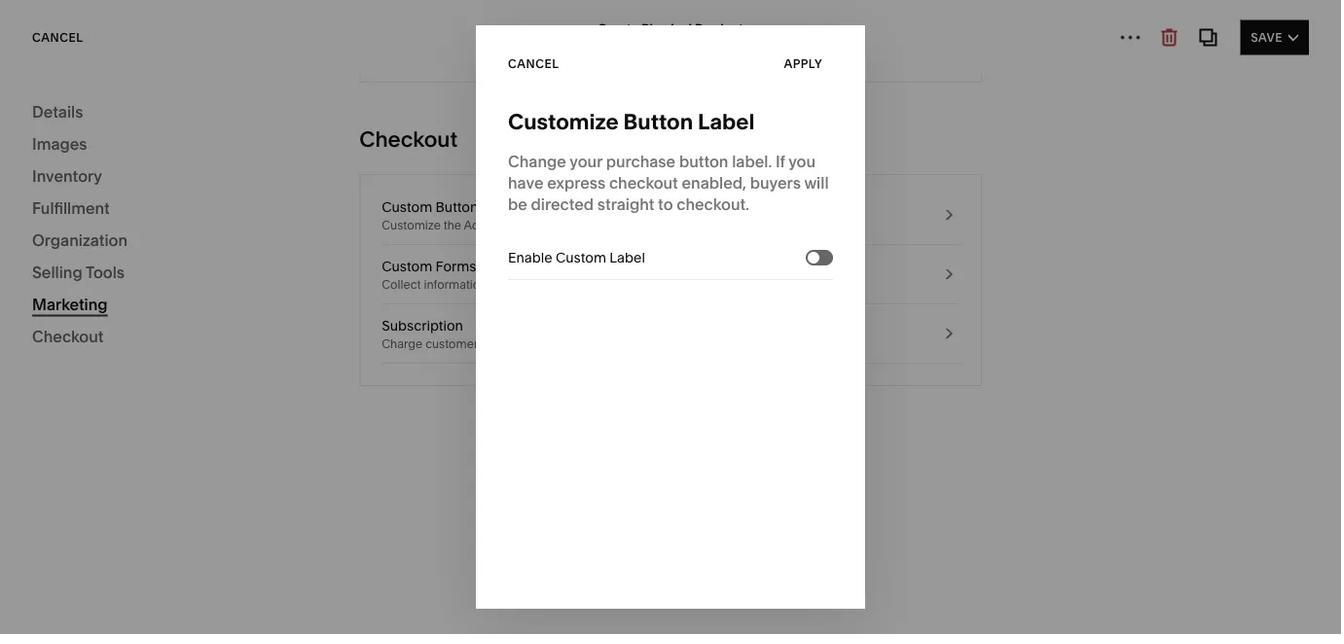 Task type: locate. For each thing, give the bounding box(es) containing it.
Search items… text field
[[64, 130, 348, 173]]

1 vertical spatial customers
[[425, 337, 484, 351]]

cancel down accounts
[[508, 57, 559, 71]]

when right accounts
[[579, 18, 610, 32]]

1 vertical spatial this
[[609, 278, 628, 292]]

1 vertical spatial a
[[504, 337, 510, 351]]

.
[[434, 34, 437, 48]]

0 vertical spatial cancel
[[32, 30, 83, 44]]

when down enable
[[490, 278, 520, 292]]

cancel button up all at the left of page
[[32, 20, 83, 55]]

checkout
[[359, 126, 458, 152], [32, 327, 104, 346]]

1 horizontal spatial button
[[623, 109, 693, 135]]

1 horizontal spatial you
[[788, 152, 816, 171]]

0 horizontal spatial when
[[490, 278, 520, 292]]

subscription charge customers on a recurring basis.
[[382, 318, 598, 351]]

0 horizontal spatial label
[[610, 250, 645, 266]]

customers down enable
[[523, 278, 581, 292]]

custom
[[382, 199, 432, 216], [556, 250, 606, 266], [382, 258, 432, 275]]

accounts
[[382, 34, 434, 48]]

create
[[598, 20, 639, 36], [54, 269, 98, 286]]

to enable updating social accounts when you publish a product, turn on this feature in
[[382, 18, 856, 32]]

0 horizontal spatial you
[[612, 18, 632, 32]]

you for if
[[788, 152, 816, 171]]

cancel button for enable custom label
[[508, 47, 570, 82]]

1 vertical spatial cancel
[[508, 57, 559, 71]]

custom inside custom forms collect information when customers add this to their cart.
[[382, 258, 432, 275]]

your inside change your purchase button label. if you have express checkout enabled, buyers will be directed straight to checkout.
[[570, 152, 602, 171]]

start
[[54, 219, 90, 238]]

you inside change your purchase button label. if you have express checkout enabled, buyers will be directed straight to checkout.
[[788, 152, 816, 171]]

create down store on the top of the page
[[54, 269, 98, 286]]

0 vertical spatial the
[[443, 218, 461, 233]]

custom forms collect information when customers add this to their cart.
[[382, 258, 697, 292]]

0 vertical spatial button
[[623, 109, 693, 135]]

adding
[[94, 219, 146, 238]]

0 vertical spatial on
[[762, 18, 777, 32]]

cancel button
[[32, 20, 83, 55], [508, 47, 570, 82]]

1 horizontal spatial in
[[844, 18, 854, 32]]

1 horizontal spatial label
[[698, 109, 755, 135]]

selling
[[32, 263, 82, 282]]

cancel button for checkout
[[32, 20, 83, 55]]

0 vertical spatial you
[[612, 18, 632, 32]]

0 vertical spatial in
[[844, 18, 854, 32]]

this
[[779, 18, 799, 32], [609, 278, 628, 292]]

publish
[[635, 18, 676, 32]]

1 vertical spatial button
[[530, 218, 566, 233]]

1 horizontal spatial the
[[691, 599, 712, 616]]

shop
[[841, 27, 870, 41]]

customers down subscription
[[425, 337, 484, 351]]

this left feature
[[779, 18, 799, 32]]

0 horizontal spatial on
[[487, 337, 501, 351]]

cancel
[[32, 30, 83, 44], [508, 57, 559, 71]]

collect
[[382, 278, 421, 292]]

1 horizontal spatial when
[[579, 18, 610, 32]]

get
[[666, 599, 688, 616]]

0 horizontal spatial the
[[443, 218, 461, 233]]

to down checkout
[[658, 195, 673, 214]]

1 vertical spatial checkout
[[32, 327, 104, 346]]

recurring
[[513, 337, 564, 351]]

you right the if
[[788, 152, 816, 171]]

label.
[[732, 152, 772, 171]]

0 horizontal spatial cancel
[[32, 30, 83, 44]]

label up their
[[610, 250, 645, 266]]

first
[[132, 269, 156, 286]]

custom for custom button
[[382, 199, 432, 216]]

0 vertical spatial checkout
[[359, 126, 458, 152]]

on left "recurring"
[[487, 337, 501, 351]]

1 horizontal spatial create
[[598, 20, 639, 36]]

1 vertical spatial you
[[788, 152, 816, 171]]

published
[[857, 43, 912, 57]]

1 horizontal spatial cancel button
[[508, 47, 570, 82]]

button for customize
[[436, 199, 478, 216]]

0 horizontal spatial create
[[54, 269, 98, 286]]

custom inside custom button customize the add to cart button text.
[[382, 199, 432, 216]]

0 vertical spatial this
[[779, 18, 799, 32]]

this inside custom forms collect information when customers add this to their cart.
[[609, 278, 628, 292]]

1 horizontal spatial customize
[[508, 109, 619, 135]]

in
[[844, 18, 854, 32], [492, 599, 503, 616]]

0 horizontal spatial this
[[609, 278, 628, 292]]

row group
[[0, 79, 385, 635]]

enable custom label
[[508, 250, 645, 266]]

apply button
[[784, 47, 833, 82]]

you left publish
[[612, 18, 632, 32]]

selling.
[[262, 269, 307, 286]]

when
[[579, 18, 610, 32], [490, 278, 520, 292]]

0 horizontal spatial a
[[504, 337, 510, 351]]

their
[[645, 278, 670, 292]]

buyers
[[750, 173, 801, 192]]

1 horizontal spatial checkout
[[359, 126, 458, 152]]

in right feature
[[844, 18, 854, 32]]

0 horizontal spatial customize
[[382, 218, 441, 233]]

1 vertical spatial when
[[490, 278, 520, 292]]

1 horizontal spatial cancel
[[508, 57, 559, 71]]

a left "recurring"
[[504, 337, 510, 351]]

0 vertical spatial button
[[679, 152, 728, 171]]

0 vertical spatial label
[[698, 109, 755, 135]]

to
[[658, 195, 673, 214], [490, 218, 501, 233], [220, 219, 235, 238], [214, 269, 227, 286], [631, 278, 642, 292], [650, 599, 663, 616]]

0 vertical spatial customize
[[508, 109, 619, 135]]

the left add at top left
[[443, 218, 461, 233]]

straight
[[597, 195, 654, 214]]

button up add at top left
[[436, 199, 478, 216]]

a
[[679, 18, 685, 32], [504, 337, 510, 351]]

trial
[[429, 599, 453, 616]]

a right publish
[[679, 18, 685, 32]]

1 vertical spatial customize
[[382, 218, 441, 233]]

1 horizontal spatial button
[[679, 152, 728, 171]]

cart
[[504, 218, 527, 233]]

your up the express
[[570, 152, 602, 171]]

this right add
[[609, 278, 628, 292]]

to left their
[[631, 278, 642, 292]]

in left 14
[[492, 599, 503, 616]]

0 horizontal spatial button
[[530, 218, 566, 233]]

the
[[443, 218, 461, 233], [691, 599, 712, 616]]

accounts
[[526, 18, 577, 32]]

cancel for enable custom label
[[508, 57, 559, 71]]

1 vertical spatial label
[[610, 250, 645, 266]]

1 horizontal spatial a
[[679, 18, 685, 32]]

your
[[570, 152, 602, 171], [239, 219, 271, 238], [101, 269, 129, 286], [791, 599, 819, 616]]

enable
[[508, 250, 552, 266]]

button up the enabled,
[[679, 152, 728, 171]]

create left physical
[[598, 20, 639, 36]]

1 horizontal spatial this
[[779, 18, 799, 32]]

physical
[[641, 20, 692, 36]]

product
[[695, 20, 744, 36]]

all
[[32, 93, 60, 119]]

change
[[508, 152, 566, 171]]

charge
[[382, 337, 423, 351]]

0 horizontal spatial checkout
[[32, 327, 104, 346]]

to right products
[[220, 219, 235, 238]]

1 horizontal spatial customers
[[523, 278, 581, 292]]

button inside custom button customize the add to cart button text.
[[436, 199, 478, 216]]

0 horizontal spatial in
[[492, 599, 503, 616]]

customize up 'collect'
[[382, 218, 441, 233]]

on right turn
[[762, 18, 777, 32]]

details
[[32, 102, 83, 121]]

label
[[698, 109, 755, 135], [610, 250, 645, 266]]

cancel up all at the left of page
[[32, 30, 83, 44]]

1 vertical spatial on
[[487, 337, 501, 351]]

button inside custom button customize the add to cart button text.
[[530, 218, 566, 233]]

to
[[382, 18, 395, 32]]

days.
[[523, 599, 556, 616]]

purchase
[[606, 152, 676, 171]]

1 vertical spatial create
[[54, 269, 98, 286]]

cancel inside button
[[508, 57, 559, 71]]

tab list
[[1132, 27, 1221, 58]]

store
[[54, 240, 93, 259]]

the right 'get'
[[691, 599, 712, 616]]

label up label.
[[698, 109, 755, 135]]

you
[[612, 18, 632, 32], [788, 152, 816, 171]]

on
[[762, 18, 777, 32], [487, 337, 501, 351]]

0 horizontal spatial customers
[[425, 337, 484, 351]]

button
[[679, 152, 728, 171], [530, 218, 566, 233]]

connected accounts
[[382, 18, 918, 48]]

button up purchase
[[623, 109, 693, 135]]

product
[[160, 269, 211, 286]]

to right add at top left
[[490, 218, 501, 233]]

button down directed
[[530, 218, 566, 233]]

button
[[623, 109, 693, 135], [436, 199, 478, 216]]

customize button label
[[508, 109, 755, 135]]

0 vertical spatial customers
[[523, 278, 581, 292]]

customize up change on the left top of page
[[508, 109, 619, 135]]

connected accounts link
[[382, 18, 918, 49]]

None checkbox
[[808, 252, 819, 264]]

express
[[547, 173, 606, 192]]

custom for custom forms
[[382, 258, 432, 275]]

0 vertical spatial create
[[598, 20, 639, 36]]

label for customize button label
[[698, 109, 755, 135]]

your
[[397, 599, 426, 616]]

customers
[[523, 278, 581, 292], [425, 337, 484, 351]]

0 horizontal spatial button
[[436, 199, 478, 216]]

cancel button down accounts
[[508, 47, 570, 82]]

0 horizontal spatial cancel button
[[32, 20, 83, 55]]

1 vertical spatial button
[[436, 199, 478, 216]]



Task type: describe. For each thing, give the bounding box(es) containing it.
a inside 'subscription charge customers on a recurring basis.'
[[504, 337, 510, 351]]

apply
[[784, 57, 822, 71]]

social
[[491, 18, 523, 32]]

updating
[[438, 18, 488, 32]]

text.
[[569, 218, 592, 233]]

upgrade
[[560, 599, 616, 616]]

checkout
[[609, 173, 678, 192]]

to inside custom forms collect information when customers add this to their cart.
[[631, 278, 642, 292]]

change your purchase button label. if you have express checkout enabled, buyers will be directed straight to checkout.
[[508, 152, 829, 214]]

create physical product
[[598, 20, 744, 36]]

have
[[508, 173, 544, 192]]

checkout.
[[677, 195, 749, 214]]

you for when
[[612, 18, 632, 32]]

your left first
[[101, 269, 129, 286]]

now
[[620, 599, 647, 616]]

0 vertical spatial a
[[679, 18, 685, 32]]

connected
[[856, 18, 918, 32]]

save button
[[1240, 20, 1309, 55]]

site.
[[822, 599, 848, 616]]

add
[[464, 218, 487, 233]]

selling tools
[[32, 263, 125, 282]]

inventory
[[32, 166, 102, 185]]

turn
[[737, 18, 760, 32]]

create inside "start adding products to your store create your first product to start selling."
[[54, 269, 98, 286]]

images
[[32, 134, 87, 153]]

add
[[584, 278, 606, 292]]

enable
[[397, 18, 435, 32]]

customers inside 'subscription charge customers on a recurring basis.'
[[425, 337, 484, 351]]

forms
[[436, 258, 476, 275]]

of
[[775, 599, 788, 616]]

your up start at top left
[[239, 219, 271, 238]]

to left 'get'
[[650, 599, 663, 616]]

your right of
[[791, 599, 819, 616]]

marketing
[[32, 295, 108, 314]]

1 horizontal spatial on
[[762, 18, 777, 32]]

the inside custom button customize the add to cart button text.
[[443, 218, 461, 233]]

to left start at top left
[[214, 269, 227, 286]]

feature
[[802, 18, 841, 32]]

label for enable custom label
[[610, 250, 645, 266]]

on inside 'subscription charge customers on a recurring basis.'
[[487, 337, 501, 351]]

save
[[1251, 30, 1283, 44]]

start
[[230, 269, 259, 286]]

subscription
[[382, 318, 463, 334]]

will
[[804, 173, 829, 192]]

fulfillment
[[32, 199, 110, 218]]

14
[[507, 599, 520, 616]]

categories button
[[0, 21, 137, 64]]

ends
[[457, 599, 489, 616]]

customers inside custom forms collect information when customers add this to their cart.
[[523, 278, 581, 292]]

products
[[149, 219, 217, 238]]

product,
[[688, 18, 735, 32]]

organization
[[32, 231, 128, 250]]

be
[[508, 195, 527, 214]]

information
[[424, 278, 487, 292]]

cancel for checkout
[[32, 30, 83, 44]]

to inside custom button customize the add to cart button text.
[[490, 218, 501, 233]]

start adding products to your store create your first product to start selling.
[[54, 219, 307, 286]]

directed
[[531, 195, 594, 214]]

your trial ends in 14 days. upgrade now to get the most out of your site.
[[397, 599, 848, 616]]

most
[[715, 599, 747, 616]]

button for label
[[623, 109, 693, 135]]

enabled,
[[682, 173, 746, 192]]

out
[[751, 599, 772, 616]]

shop published
[[841, 27, 912, 57]]

1 vertical spatial the
[[691, 599, 712, 616]]

button inside change your purchase button label. if you have express checkout enabled, buyers will be directed straight to checkout.
[[679, 152, 728, 171]]

0 vertical spatial when
[[579, 18, 610, 32]]

cart.
[[672, 278, 697, 292]]

basis.
[[567, 337, 598, 351]]

categories
[[37, 36, 116, 50]]

if
[[776, 152, 785, 171]]

1 vertical spatial in
[[492, 599, 503, 616]]

to inside change your purchase button label. if you have express checkout enabled, buyers will be directed straight to checkout.
[[658, 195, 673, 214]]

tools
[[86, 263, 125, 282]]

when inside custom forms collect information when customers add this to their cart.
[[490, 278, 520, 292]]

custom button customize the add to cart button text.
[[382, 199, 592, 233]]

customize inside custom button customize the add to cart button text.
[[382, 218, 441, 233]]



Task type: vqa. For each thing, say whether or not it's contained in the screenshot.
the top Label
yes



